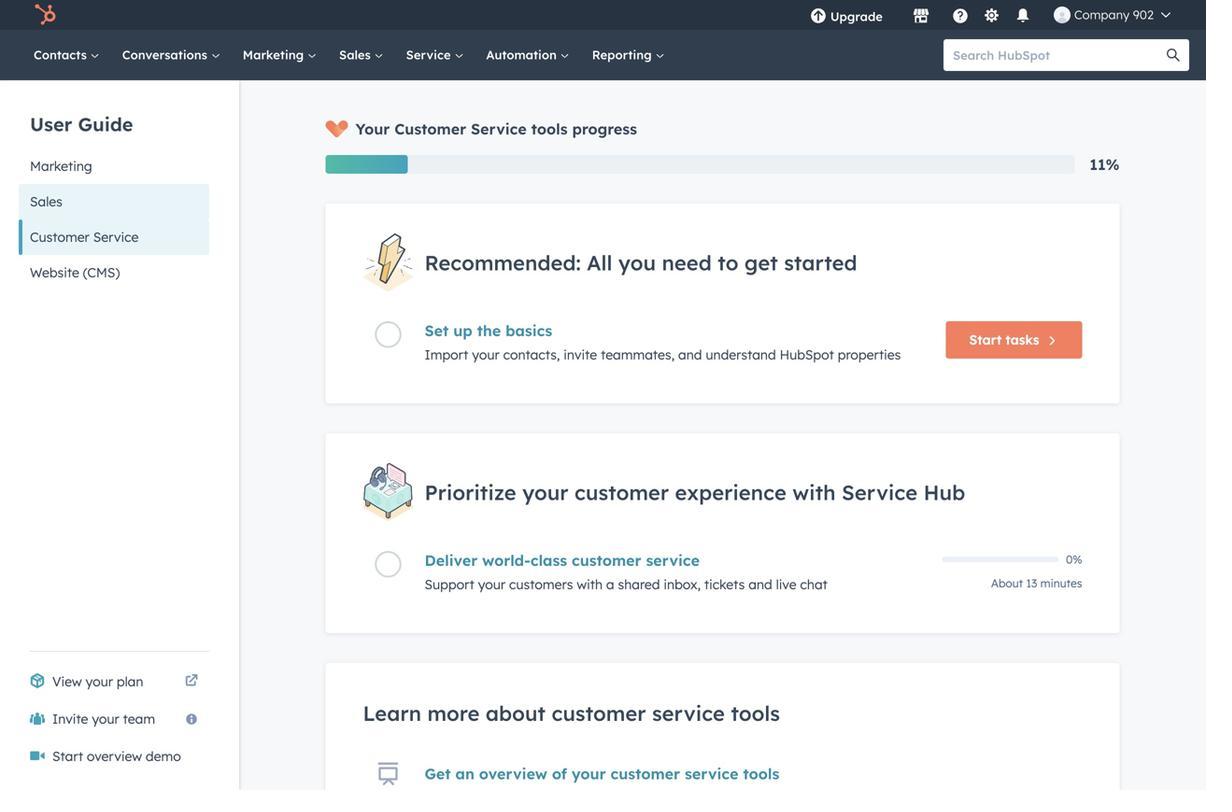 Task type: vqa. For each thing, say whether or not it's contained in the screenshot.
top tools
yes



Task type: describe. For each thing, give the bounding box(es) containing it.
service down automation
[[471, 120, 527, 138]]

of
[[552, 765, 567, 784]]

started
[[784, 250, 858, 276]]

a
[[607, 577, 615, 593]]

service for about
[[652, 701, 725, 727]]

set up the basics button
[[425, 322, 931, 340]]

import
[[425, 347, 469, 363]]

prioritize your customer experience with service hub
[[425, 480, 966, 506]]

understand
[[706, 347, 776, 363]]

contacts link
[[22, 30, 111, 80]]

recommended:
[[425, 250, 581, 276]]

and inside set up the basics import your contacts, invite teammates, and understand hubspot properties
[[679, 347, 702, 363]]

upgrade image
[[810, 8, 827, 25]]

link opens in a new window image
[[185, 676, 198, 689]]

marketplaces button
[[902, 0, 941, 30]]

marketplaces image
[[913, 8, 930, 25]]

0 horizontal spatial overview
[[87, 749, 142, 765]]

902
[[1134, 7, 1154, 22]]

2 vertical spatial tools
[[743, 765, 780, 784]]

more
[[428, 701, 480, 727]]

demo
[[146, 749, 181, 765]]

about
[[486, 701, 546, 727]]

your inside 'button'
[[92, 711, 119, 728]]

mateo roberts image
[[1054, 7, 1071, 23]]

class
[[531, 551, 567, 570]]

automation link
[[475, 30, 581, 80]]

your up class
[[523, 480, 569, 506]]

contacts,
[[503, 347, 560, 363]]

website (cms)
[[30, 265, 120, 281]]

marketing inside button
[[30, 158, 92, 174]]

hub
[[924, 480, 966, 506]]

service left hub on the right bottom of the page
[[842, 480, 918, 506]]

and inside deliver world-class customer service support your customers with a shared inbox, tickets and live chat
[[749, 577, 773, 593]]

inbox,
[[664, 577, 701, 593]]

link opens in a new window image
[[185, 671, 198, 694]]

service link
[[395, 30, 475, 80]]

1 horizontal spatial with
[[793, 480, 836, 506]]

about 13 minutes
[[992, 577, 1083, 591]]

0 vertical spatial tools
[[532, 120, 568, 138]]

invite your team button
[[19, 701, 209, 738]]

start tasks
[[970, 332, 1040, 348]]

reporting
[[592, 47, 656, 63]]

conversations
[[122, 47, 211, 63]]

with inside deliver world-class customer service support your customers with a shared inbox, tickets and live chat
[[577, 577, 603, 593]]

experience
[[675, 480, 787, 506]]

13
[[1027, 577, 1038, 591]]

shared
[[618, 577, 660, 593]]

notifications button
[[1008, 0, 1039, 30]]

start for start tasks
[[970, 332, 1002, 348]]

(cms)
[[83, 265, 120, 281]]

Search HubSpot search field
[[944, 39, 1173, 71]]

team
[[123, 711, 155, 728]]

learn more about customer service tools
[[363, 701, 780, 727]]

0%
[[1067, 553, 1083, 567]]

you
[[619, 250, 656, 276]]

progress
[[572, 120, 637, 138]]

tickets
[[705, 577, 745, 593]]

prioritize
[[425, 480, 517, 506]]

customer service button
[[19, 220, 209, 255]]

settings link
[[980, 5, 1004, 25]]

invite your team
[[52, 711, 155, 728]]

your customer service tools progress progress bar
[[326, 155, 408, 174]]

your
[[356, 120, 390, 138]]

customer right of
[[611, 765, 681, 784]]

automation
[[486, 47, 561, 63]]

world-
[[482, 551, 531, 570]]

customer up get an overview of your customer service tools button
[[552, 701, 646, 727]]

company 902
[[1075, 7, 1154, 22]]

11%
[[1090, 155, 1120, 174]]

plan
[[117, 674, 143, 690]]

1 horizontal spatial customer
[[395, 120, 467, 138]]

upgrade
[[831, 9, 883, 24]]

all
[[587, 250, 613, 276]]

your left plan on the left of the page
[[86, 674, 113, 690]]

service for class
[[646, 551, 700, 570]]

menu containing company 902
[[797, 0, 1184, 30]]

sales button
[[19, 184, 209, 220]]

marketing button
[[19, 149, 209, 184]]

company 902 button
[[1043, 0, 1182, 30]]

invite
[[52, 711, 88, 728]]

to
[[718, 250, 739, 276]]

set up the basics import your contacts, invite teammates, and understand hubspot properties
[[425, 322, 901, 363]]

view your plan link
[[19, 664, 209, 701]]

invite
[[564, 347, 597, 363]]

search button
[[1158, 39, 1190, 71]]

hubspot
[[780, 347, 835, 363]]

tasks
[[1006, 332, 1040, 348]]

service right sales link
[[406, 47, 455, 63]]



Task type: locate. For each thing, give the bounding box(es) containing it.
contacts
[[34, 47, 90, 63]]

need
[[662, 250, 712, 276]]

0 vertical spatial with
[[793, 480, 836, 506]]

1 horizontal spatial and
[[749, 577, 773, 593]]

0 horizontal spatial customer
[[30, 229, 90, 245]]

1 horizontal spatial marketing
[[243, 47, 308, 63]]

0 vertical spatial sales
[[339, 47, 375, 63]]

start overview demo link
[[19, 738, 209, 776]]

view your plan
[[52, 674, 143, 690]]

up
[[454, 322, 473, 340]]

service inside deliver world-class customer service support your customers with a shared inbox, tickets and live chat
[[646, 551, 700, 570]]

service
[[646, 551, 700, 570], [652, 701, 725, 727], [685, 765, 739, 784]]

your down world-
[[478, 577, 506, 593]]

0 horizontal spatial sales
[[30, 193, 62, 210]]

company
[[1075, 7, 1130, 22]]

sales up the customer service
[[30, 193, 62, 210]]

0 horizontal spatial and
[[679, 347, 702, 363]]

help button
[[945, 0, 977, 30]]

marketing down user
[[30, 158, 92, 174]]

sales
[[339, 47, 375, 63], [30, 193, 62, 210]]

get an overview of your customer service tools
[[425, 765, 780, 784]]

support
[[425, 577, 475, 593]]

menu
[[797, 0, 1184, 30]]

hubspot image
[[34, 4, 56, 26]]

customer service
[[30, 229, 139, 245]]

sales up your
[[339, 47, 375, 63]]

notifications image
[[1015, 8, 1032, 25]]

help image
[[952, 8, 969, 25]]

customer
[[575, 480, 669, 506], [572, 551, 642, 570], [552, 701, 646, 727], [611, 765, 681, 784]]

your inside deliver world-class customer service support your customers with a shared inbox, tickets and live chat
[[478, 577, 506, 593]]

your
[[472, 347, 500, 363], [523, 480, 569, 506], [478, 577, 506, 593], [86, 674, 113, 690], [92, 711, 119, 728], [572, 765, 606, 784]]

overview
[[87, 749, 142, 765], [479, 765, 548, 784]]

your customer service tools progress
[[356, 120, 637, 138]]

basics
[[506, 322, 553, 340]]

minutes
[[1041, 577, 1083, 591]]

1 vertical spatial customer
[[30, 229, 90, 245]]

1 horizontal spatial sales
[[339, 47, 375, 63]]

0 vertical spatial and
[[679, 347, 702, 363]]

customer right your
[[395, 120, 467, 138]]

1 vertical spatial with
[[577, 577, 603, 593]]

get an overview of your customer service tools button
[[425, 765, 780, 784]]

service inside button
[[93, 229, 139, 245]]

1 vertical spatial marketing
[[30, 158, 92, 174]]

your inside set up the basics import your contacts, invite teammates, and understand hubspot properties
[[472, 347, 500, 363]]

1 vertical spatial sales
[[30, 193, 62, 210]]

website
[[30, 265, 79, 281]]

0 vertical spatial marketing
[[243, 47, 308, 63]]

start overview demo
[[52, 749, 181, 765]]

with
[[793, 480, 836, 506], [577, 577, 603, 593]]

about
[[992, 577, 1024, 591]]

0 vertical spatial customer
[[395, 120, 467, 138]]

customer
[[395, 120, 467, 138], [30, 229, 90, 245]]

deliver
[[425, 551, 478, 570]]

0 horizontal spatial start
[[52, 749, 83, 765]]

1 vertical spatial service
[[652, 701, 725, 727]]

marketing link
[[232, 30, 328, 80]]

customer up deliver world-class customer service support your customers with a shared inbox, tickets and live chat
[[575, 480, 669, 506]]

1 vertical spatial tools
[[731, 701, 780, 727]]

customer up website
[[30, 229, 90, 245]]

start down the invite on the bottom of page
[[52, 749, 83, 765]]

hubspot link
[[22, 4, 70, 26]]

live
[[776, 577, 797, 593]]

user guide
[[30, 113, 133, 136]]

sales link
[[328, 30, 395, 80]]

view
[[52, 674, 82, 690]]

overview left of
[[479, 765, 548, 784]]

start inside button
[[970, 332, 1002, 348]]

0 horizontal spatial with
[[577, 577, 603, 593]]

sales inside button
[[30, 193, 62, 210]]

customer inside button
[[30, 229, 90, 245]]

start for start overview demo
[[52, 749, 83, 765]]

the
[[477, 322, 501, 340]]

deliver world-class customer service button
[[425, 551, 931, 570]]

service
[[406, 47, 455, 63], [471, 120, 527, 138], [93, 229, 139, 245], [842, 480, 918, 506]]

user guide views element
[[19, 80, 209, 291]]

customer up a
[[572, 551, 642, 570]]

learn
[[363, 701, 422, 727]]

0 vertical spatial start
[[970, 332, 1002, 348]]

customer inside deliver world-class customer service support your customers with a shared inbox, tickets and live chat
[[572, 551, 642, 570]]

reporting link
[[581, 30, 676, 80]]

chat
[[801, 577, 828, 593]]

2 vertical spatial service
[[685, 765, 739, 784]]

teammates,
[[601, 347, 675, 363]]

1 horizontal spatial overview
[[479, 765, 548, 784]]

start left tasks
[[970, 332, 1002, 348]]

0 horizontal spatial marketing
[[30, 158, 92, 174]]

start tasks button
[[946, 322, 1083, 359]]

properties
[[838, 347, 901, 363]]

search image
[[1167, 49, 1181, 62]]

marketing left sales link
[[243, 47, 308, 63]]

customers
[[509, 577, 573, 593]]

settings image
[[984, 8, 1001, 25]]

get
[[425, 765, 451, 784]]

set
[[425, 322, 449, 340]]

1 vertical spatial start
[[52, 749, 83, 765]]

guide
[[78, 113, 133, 136]]

your left team
[[92, 711, 119, 728]]

0 vertical spatial service
[[646, 551, 700, 570]]

overview down invite your team 'button'
[[87, 749, 142, 765]]

service down sales button
[[93, 229, 139, 245]]

your down the
[[472, 347, 500, 363]]

website (cms) button
[[19, 255, 209, 291]]

your right of
[[572, 765, 606, 784]]

conversations link
[[111, 30, 232, 80]]

user
[[30, 113, 72, 136]]

with left a
[[577, 577, 603, 593]]

deliver world-class customer service support your customers with a shared inbox, tickets and live chat
[[425, 551, 828, 593]]

menu item
[[896, 0, 900, 30]]

with right experience
[[793, 480, 836, 506]]

and down set up the basics 'button'
[[679, 347, 702, 363]]

get
[[745, 250, 778, 276]]

1 horizontal spatial start
[[970, 332, 1002, 348]]

tools
[[532, 120, 568, 138], [731, 701, 780, 727], [743, 765, 780, 784]]

1 vertical spatial and
[[749, 577, 773, 593]]

recommended: all you need to get started
[[425, 250, 858, 276]]

an
[[456, 765, 475, 784]]

and left live
[[749, 577, 773, 593]]



